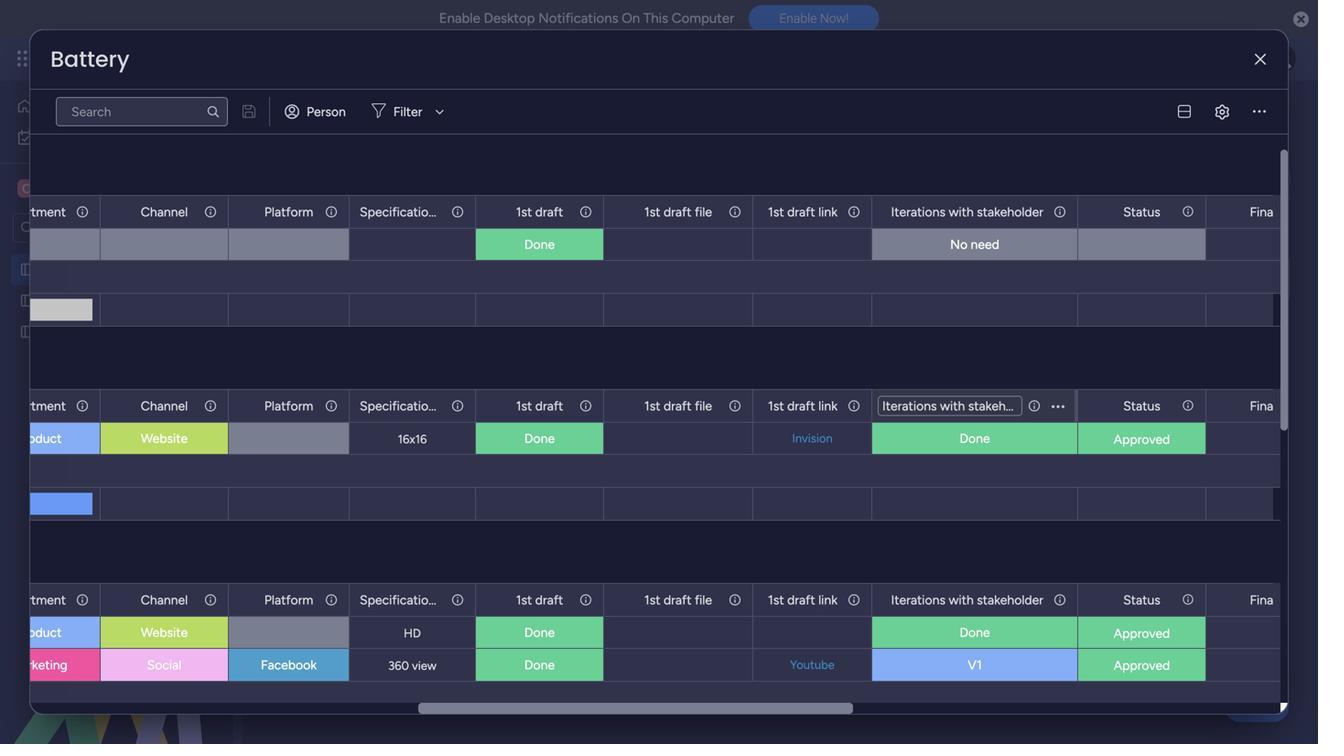 Task type: vqa. For each thing, say whether or not it's contained in the screenshot.
My first board field
no



Task type: describe. For each thing, give the bounding box(es) containing it.
numbers
[[304, 329, 381, 352]]

workspace selection element
[[17, 178, 147, 200]]

1st for second 1st draft field from the top of the page
[[516, 398, 532, 414]]

public board image for digital asset management (dam)
[[19, 261, 37, 278]]

dapulse x slim image
[[1256, 53, 1267, 66]]

3 specifications field from the top
[[355, 590, 446, 610]]

list box containing digital asset management (dam)
[[0, 251, 234, 595]]

more dots image
[[1254, 105, 1267, 118]]

file for first 1st draft file field from the bottom
[[695, 593, 713, 608]]

creative assets
[[42, 180, 145, 197]]

1st draft for third 1st draft field from the bottom
[[516, 204, 564, 220]]

creative for creative assets
[[42, 180, 99, 197]]

invite / 1 button
[[1164, 101, 1255, 130]]

v1
[[968, 658, 983, 673]]

1 horizontal spatial filter button
[[681, 214, 767, 243]]

collapse board header image
[[1272, 172, 1287, 187]]

specifications for 2nd 'specifications' 'field'
[[360, 398, 442, 414]]

v2 split view image
[[1179, 105, 1192, 118]]

2 department field from the top
[[0, 396, 71, 416]]

1st for 1st 1st draft field from the bottom of the page
[[516, 593, 532, 608]]

enable desktop notifications on this computer
[[439, 10, 735, 27]]

1 vertical spatial iterations with stakeholder field
[[878, 396, 1036, 416]]

3 channel field from the top
[[136, 590, 193, 610]]

2 vertical spatial iterations with stakeholder
[[892, 593, 1044, 608]]

2 vertical spatial with
[[949, 593, 974, 608]]

platform for first platform field from the bottom of the page
[[264, 593, 313, 608]]

0 vertical spatial person button
[[278, 97, 357, 126]]

1st for 3rd 1st draft file field from the bottom
[[645, 204, 661, 220]]

0 vertical spatial with
[[949, 204, 974, 220]]

new asset button
[[278, 214, 352, 243]]

1 product from the top
[[16, 431, 62, 447]]

Digital asset management (DAM) field
[[274, 95, 768, 136]]

2 vertical spatial website
[[141, 625, 188, 641]]

1st draft for 1st 1st draft field from the bottom of the page
[[516, 593, 564, 608]]

column information image for third 1st draft field from the bottom
[[579, 205, 594, 219]]

16x16
[[398, 432, 427, 447]]

invision link
[[789, 431, 837, 446]]

battery
[[50, 44, 130, 75]]

360 view
[[388, 659, 437, 674]]

help
[[1241, 698, 1274, 717]]

0 vertical spatial iterations
[[892, 204, 946, 220]]

360
[[388, 659, 409, 674]]

youtube
[[791, 658, 835, 673]]

enable for enable now!
[[780, 11, 817, 26]]

this
[[644, 10, 669, 27]]

1 horizontal spatial (dam)
[[670, 95, 764, 136]]

1 department field from the top
[[0, 202, 71, 222]]

3 1st draft file field from the top
[[640, 590, 717, 610]]

now!
[[821, 11, 849, 26]]

3 platform field from the top
[[260, 590, 318, 610]]

1st draft link for first 1st draft link field
[[769, 204, 838, 220]]

youtube link
[[787, 658, 839, 673]]

platform for 1st platform field from the top
[[264, 204, 313, 220]]

no
[[951, 237, 968, 252]]

1 horizontal spatial digital asset management (dam)
[[278, 95, 764, 136]]

workspace image
[[17, 179, 36, 199]]

redesign
[[158, 324, 207, 340]]

Battery field
[[46, 44, 134, 75]]

link for first 1st draft link field
[[819, 204, 838, 220]]

link for first 1st draft link field from the bottom of the page
[[819, 593, 838, 608]]

new asset
[[285, 221, 345, 236]]

1 horizontal spatial person button
[[596, 214, 675, 243]]

1 vertical spatial digital asset management (dam)
[[43, 262, 232, 278]]

lottie animation image
[[0, 560, 234, 745]]

add widget button
[[391, 213, 500, 243]]

2 vertical spatial iterations with stakeholder field
[[887, 590, 1049, 610]]

1 department from the top
[[0, 204, 66, 220]]

creative for creative requests
[[43, 293, 91, 309]]

file for 3rd 1st draft file field from the bottom
[[695, 204, 713, 220]]

monday button
[[48, 35, 292, 82]]

/
[[1233, 108, 1238, 123]]

1 platform field from the top
[[260, 202, 318, 222]]

home option
[[11, 92, 223, 121]]

0 vertical spatial management
[[462, 95, 663, 136]]

0 vertical spatial filter button
[[364, 97, 451, 126]]

0 horizontal spatial person
[[307, 104, 346, 120]]

Search in workspace field
[[38, 218, 153, 239]]

1 1st draft link field from the top
[[764, 202, 843, 222]]

1 channel field from the top
[[136, 202, 193, 222]]

help button
[[1226, 692, 1290, 723]]

1 1st draft field from the top
[[512, 202, 568, 222]]

widget
[[452, 220, 492, 236]]

select product image
[[16, 49, 35, 68]]

2 channel from the top
[[141, 398, 188, 414]]

new
[[285, 221, 312, 236]]

1 vertical spatial website
[[141, 431, 188, 447]]

invision
[[793, 431, 833, 446]]

1st for third 1st draft field from the bottom
[[516, 204, 532, 220]]

platform for second platform field from the bottom
[[264, 398, 313, 414]]

requests
[[95, 293, 144, 309]]

enable for enable desktop notifications on this computer
[[439, 10, 481, 27]]

desktop
[[484, 10, 535, 27]]

link for 2nd 1st draft link field from the top of the page
[[819, 398, 838, 414]]

0 vertical spatial asset
[[377, 95, 455, 136]]

1
[[1241, 108, 1247, 123]]

6
[[383, 391, 404, 436]]

search image
[[206, 104, 221, 119]]

add widget
[[425, 220, 492, 236]]

computer
[[672, 10, 735, 27]]

homepage
[[93, 324, 154, 340]]

1 vertical spatial stakeholder
[[969, 398, 1036, 414]]

arrow down image for the topmost filter popup button
[[429, 101, 451, 123]]

2 1st draft file field from the top
[[640, 396, 717, 416]]

angle down image
[[361, 221, 370, 235]]

enable now!
[[780, 11, 849, 26]]



Task type: locate. For each thing, give the bounding box(es) containing it.
on
[[622, 10, 640, 27]]

Search field
[[531, 215, 586, 241]]

notifications
[[539, 10, 619, 27]]

0 horizontal spatial filter
[[394, 104, 423, 120]]

2 vertical spatial 1st draft file
[[645, 593, 713, 608]]

no need
[[951, 237, 1000, 252]]

2 file from the top
[[695, 398, 713, 414]]

1 public board image from the top
[[19, 261, 37, 278]]

2 vertical spatial public board image
[[19, 323, 37, 341]]

iterations
[[892, 204, 946, 220], [883, 398, 937, 414], [892, 593, 946, 608]]

my
[[42, 130, 60, 145]]

digital asset management (dam)
[[278, 95, 764, 136], [43, 262, 232, 278]]

2 1st draft file from the top
[[645, 398, 713, 414]]

1st draft file
[[645, 204, 713, 220], [645, 398, 713, 414], [645, 593, 713, 608]]

1 horizontal spatial management
[[462, 95, 663, 136]]

with
[[949, 204, 974, 220], [941, 398, 966, 414], [949, 593, 974, 608]]

public board image for creative requests
[[19, 292, 37, 310]]

3 specifications from the top
[[360, 593, 442, 608]]

Department field
[[0, 202, 71, 222], [0, 396, 71, 416], [0, 590, 71, 610]]

specifications for third 'specifications' 'field' from the bottom
[[360, 204, 442, 220]]

1st draft field
[[512, 202, 568, 222], [512, 396, 568, 416], [512, 590, 568, 610]]

specifications up angle down icon at the top left of the page
[[360, 204, 442, 220]]

1 vertical spatial asset
[[315, 221, 345, 236]]

2 vertical spatial 1st draft file field
[[640, 590, 717, 610]]

1 horizontal spatial enable
[[780, 11, 817, 26]]

need
[[971, 237, 1000, 252]]

1 horizontal spatial arrow down image
[[745, 217, 767, 239]]

1 vertical spatial (dam)
[[195, 262, 232, 278]]

0 horizontal spatial management
[[116, 262, 192, 278]]

2 link from the top
[[819, 398, 838, 414]]

channel up social
[[141, 593, 188, 608]]

channel down assets at top
[[141, 204, 188, 220]]

1 1st draft link from the top
[[769, 204, 838, 220]]

1 vertical spatial management
[[116, 262, 192, 278]]

1 vertical spatial platform
[[264, 398, 313, 414]]

arrow down image for filter popup button to the right
[[745, 217, 767, 239]]

0 vertical spatial link
[[819, 204, 838, 220]]

0 vertical spatial 1st draft
[[516, 204, 564, 220]]

2 specifications from the top
[[360, 398, 442, 414]]

0 horizontal spatial enable
[[439, 10, 481, 27]]

1 horizontal spatial digital
[[278, 95, 370, 136]]

1 vertical spatial 1st draft
[[516, 398, 564, 414]]

1 horizontal spatial person
[[625, 221, 664, 236]]

specifications field left the widget
[[355, 202, 446, 222]]

0 horizontal spatial digital asset management (dam)
[[43, 262, 232, 278]]

2 platform field from the top
[[260, 396, 318, 416]]

1 horizontal spatial asset
[[315, 221, 345, 236]]

done
[[525, 237, 555, 252], [525, 431, 555, 447], [960, 431, 991, 447], [525, 625, 555, 641], [960, 625, 991, 641], [525, 658, 555, 673]]

specifications up hd
[[360, 593, 442, 608]]

2 product from the top
[[16, 625, 62, 641]]

creative requests
[[43, 293, 144, 309]]

column information image
[[75, 205, 90, 219], [203, 205, 218, 219], [324, 205, 339, 219], [451, 205, 465, 219], [1053, 205, 1068, 219], [75, 399, 90, 414], [203, 399, 218, 414], [451, 399, 465, 414], [1028, 399, 1042, 414], [203, 593, 218, 608], [451, 593, 465, 608], [728, 593, 743, 608], [847, 593, 862, 608], [1053, 593, 1068, 608]]

column information image
[[579, 205, 594, 219], [728, 205, 743, 219], [847, 205, 862, 219], [324, 399, 339, 414], [579, 399, 594, 414], [728, 399, 743, 414], [847, 399, 862, 414], [75, 593, 90, 608], [324, 593, 339, 608], [579, 593, 594, 608]]

0 vertical spatial platform field
[[260, 202, 318, 222]]

management
[[462, 95, 663, 136], [116, 262, 192, 278]]

1 vertical spatial platform field
[[260, 396, 318, 416]]

1 enable from the left
[[439, 10, 481, 27]]

0 vertical spatial 1st draft file field
[[640, 202, 717, 222]]

2 1st draft link from the top
[[769, 398, 838, 414]]

home
[[40, 98, 75, 114]]

creative
[[42, 180, 99, 197], [43, 293, 91, 309]]

1 vertical spatial channel field
[[136, 396, 193, 416]]

department
[[0, 204, 66, 220], [0, 398, 66, 414], [0, 593, 66, 608]]

1 1st draft from the top
[[516, 204, 564, 220]]

3 file from the top
[[695, 593, 713, 608]]

1 vertical spatial filter button
[[681, 214, 767, 243]]

1st for 2nd 1st draft link field from the top of the page
[[769, 398, 785, 414]]

1st for second 1st draft file field from the bottom
[[645, 398, 661, 414]]

0 vertical spatial stakeholder
[[977, 204, 1044, 220]]

specifications for 1st 'specifications' 'field' from the bottom
[[360, 593, 442, 608]]

1 vertical spatial department
[[0, 398, 66, 414]]

work
[[63, 130, 91, 145]]

add
[[425, 220, 448, 236]]

None search field
[[56, 97, 228, 126]]

1 file from the top
[[695, 204, 713, 220]]

1 vertical spatial 1st draft field
[[512, 396, 568, 416]]

file for second 1st draft file field from the bottom
[[695, 398, 713, 414]]

channel field up social
[[136, 590, 193, 610]]

filter for the topmost filter popup button
[[394, 104, 423, 120]]

1 horizontal spatial filter
[[710, 221, 739, 236]]

0 vertical spatial digital
[[278, 95, 370, 136]]

2 vertical spatial stakeholder
[[977, 593, 1044, 608]]

platform field up facebook
[[260, 590, 318, 610]]

2 1st draft from the top
[[516, 398, 564, 414]]

option
[[0, 253, 234, 257]]

0 vertical spatial digital asset management (dam)
[[278, 95, 764, 136]]

1 vertical spatial creative
[[43, 293, 91, 309]]

3 1st draft link from the top
[[769, 593, 838, 608]]

asset inside "button"
[[315, 221, 345, 236]]

2 vertical spatial specifications field
[[355, 590, 446, 610]]

2 vertical spatial file
[[695, 593, 713, 608]]

channel
[[141, 204, 188, 220], [141, 398, 188, 414], [141, 593, 188, 608]]

1 vertical spatial file
[[695, 398, 713, 414]]

(dam)
[[670, 95, 764, 136], [195, 262, 232, 278]]

2 channel field from the top
[[136, 396, 193, 416]]

1 platform from the top
[[264, 204, 313, 220]]

Specifications field
[[355, 202, 446, 222], [355, 396, 446, 416], [355, 590, 446, 610]]

0 vertical spatial creative
[[42, 180, 99, 197]]

1st draft
[[516, 204, 564, 220], [516, 398, 564, 414], [516, 593, 564, 608]]

Iterations with stakeholder field
[[887, 202, 1049, 222], [878, 396, 1036, 416], [887, 590, 1049, 610]]

1 1st draft file from the top
[[645, 204, 713, 220]]

1 specifications from the top
[[360, 204, 442, 220]]

3 1st draft link field from the top
[[764, 590, 843, 610]]

3 1st draft from the top
[[516, 593, 564, 608]]

3 department field from the top
[[0, 590, 71, 610]]

view
[[412, 659, 437, 674]]

3 department from the top
[[0, 593, 66, 608]]

1st for first 1st draft link field from the bottom of the page
[[769, 593, 785, 608]]

my work option
[[11, 123, 223, 152]]

1 vertical spatial person
[[625, 221, 664, 236]]

2 department from the top
[[0, 398, 66, 414]]

platform down numbers field
[[264, 398, 313, 414]]

specifications field up hd
[[355, 590, 446, 610]]

creative left requests
[[43, 293, 91, 309]]

v2 search image
[[517, 218, 531, 239]]

enable now! button
[[749, 5, 880, 32]]

2 platform from the top
[[264, 398, 313, 414]]

monday
[[82, 48, 144, 69]]

iterations with stakeholder
[[892, 204, 1044, 220], [883, 398, 1036, 414], [892, 593, 1044, 608]]

3 link from the top
[[819, 593, 838, 608]]

my work
[[42, 130, 91, 145]]

specifications field up the '16x16'
[[355, 396, 446, 416]]

social
[[147, 658, 182, 673]]

1 link from the top
[[819, 204, 838, 220]]

column information image for first 1st draft link field
[[847, 205, 862, 219]]

0 vertical spatial iterations with stakeholder
[[892, 204, 1044, 220]]

2 vertical spatial channel
[[141, 593, 188, 608]]

1 vertical spatial product
[[16, 625, 62, 641]]

2 vertical spatial department field
[[0, 590, 71, 610]]

invite / 1
[[1198, 108, 1247, 123]]

2 vertical spatial iterations
[[892, 593, 946, 608]]

person
[[307, 104, 346, 120], [625, 221, 664, 236]]

filter for filter popup button to the right
[[710, 221, 739, 236]]

2 vertical spatial specifications
[[360, 593, 442, 608]]

2 vertical spatial 1st draft link field
[[764, 590, 843, 610]]

1 1st draft file field from the top
[[640, 202, 717, 222]]

draft
[[536, 204, 564, 220], [664, 204, 692, 220], [788, 204, 816, 220], [536, 398, 564, 414], [664, 398, 692, 414], [788, 398, 816, 414], [536, 593, 564, 608], [664, 593, 692, 608], [788, 593, 816, 608]]

stakeholder
[[977, 204, 1044, 220], [969, 398, 1036, 414], [977, 593, 1044, 608]]

2 public board image from the top
[[19, 292, 37, 310]]

1 vertical spatial channel
[[141, 398, 188, 414]]

2 vertical spatial 1st draft link
[[769, 593, 838, 608]]

column information image for 1st 1st draft field from the bottom of the page
[[579, 593, 594, 608]]

2 vertical spatial link
[[819, 593, 838, 608]]

column information image for first platform field from the bottom of the page
[[324, 593, 339, 608]]

2 specifications field from the top
[[355, 396, 446, 416]]

assets
[[103, 180, 145, 197]]

1 vertical spatial iterations with stakeholder
[[883, 398, 1036, 414]]

0 horizontal spatial person button
[[278, 97, 357, 126]]

1 vertical spatial iterations
[[883, 398, 937, 414]]

Channel field
[[136, 202, 193, 222], [136, 396, 193, 416], [136, 590, 193, 610]]

1 vertical spatial 1st draft link field
[[764, 396, 843, 416]]

3 platform from the top
[[264, 593, 313, 608]]

1st
[[516, 204, 532, 220], [645, 204, 661, 220], [769, 204, 785, 220], [516, 398, 532, 414], [645, 398, 661, 414], [769, 398, 785, 414], [516, 593, 532, 608], [645, 593, 661, 608], [769, 593, 785, 608]]

enable
[[439, 10, 481, 27], [780, 11, 817, 26]]

1st draft for second 1st draft field from the top of the page
[[516, 398, 564, 414]]

channel down redesign
[[141, 398, 188, 414]]

enable left desktop
[[439, 10, 481, 27]]

2 vertical spatial platform
[[264, 593, 313, 608]]

2 vertical spatial platform field
[[260, 590, 318, 610]]

1 specifications field from the top
[[355, 202, 446, 222]]

2 enable from the left
[[780, 11, 817, 26]]

1st for first 1st draft file field from the bottom
[[645, 593, 661, 608]]

1 vertical spatial filter
[[710, 221, 739, 236]]

Platform field
[[260, 202, 318, 222], [260, 396, 318, 416], [260, 590, 318, 610]]

column information image for 2nd 1st draft link field from the top of the page
[[847, 399, 862, 414]]

product
[[16, 431, 62, 447], [16, 625, 62, 641]]

channel field down assets at top
[[136, 202, 193, 222]]

2 vertical spatial asset
[[83, 262, 113, 278]]

0 horizontal spatial digital
[[43, 262, 80, 278]]

specifications up the '16x16'
[[360, 398, 442, 414]]

1 vertical spatial department field
[[0, 396, 71, 416]]

platform field down numbers field
[[260, 396, 318, 416]]

3 1st draft field from the top
[[512, 590, 568, 610]]

c
[[22, 181, 31, 196]]

invite
[[1198, 108, 1230, 123]]

2 vertical spatial 1st draft
[[516, 593, 564, 608]]

public board image
[[19, 261, 37, 278], [19, 292, 37, 310], [19, 323, 37, 341]]

1st for first 1st draft link field
[[769, 204, 785, 220]]

digital
[[278, 95, 370, 136], [43, 262, 80, 278]]

filter button
[[364, 97, 451, 126], [681, 214, 767, 243]]

0 vertical spatial arrow down image
[[429, 101, 451, 123]]

0 vertical spatial 1st draft link
[[769, 204, 838, 220]]

home link
[[11, 92, 223, 121]]

1 vertical spatial specifications
[[360, 398, 442, 414]]

0 horizontal spatial arrow down image
[[429, 101, 451, 123]]

2 vertical spatial channel field
[[136, 590, 193, 610]]

1st draft link for first 1st draft link field from the bottom of the page
[[769, 593, 838, 608]]

0 horizontal spatial filter button
[[364, 97, 451, 126]]

2 vertical spatial department
[[0, 593, 66, 608]]

0 vertical spatial department field
[[0, 202, 71, 222]]

Numbers field
[[300, 329, 386, 353]]

hd
[[404, 626, 421, 641]]

0 vertical spatial website
[[43, 324, 90, 340]]

facebook
[[261, 658, 317, 673]]

filter
[[394, 104, 423, 120], [710, 221, 739, 236]]

0 vertical spatial specifications
[[360, 204, 442, 220]]

3 channel from the top
[[141, 593, 188, 608]]

platform
[[264, 204, 313, 220], [264, 398, 313, 414], [264, 593, 313, 608]]

platform field left angle down icon at the top left of the page
[[260, 202, 318, 222]]

lottie animation element
[[0, 560, 234, 745]]

0 vertical spatial filter
[[394, 104, 423, 120]]

1 vertical spatial with
[[941, 398, 966, 414]]

1 vertical spatial person button
[[596, 214, 675, 243]]

0 vertical spatial (dam)
[[670, 95, 764, 136]]

enable left now!
[[780, 11, 817, 26]]

0 vertical spatial department
[[0, 204, 66, 220]]

specifications
[[360, 204, 442, 220], [360, 398, 442, 414], [360, 593, 442, 608]]

Filter dashboard by text search field
[[56, 97, 228, 126]]

1 vertical spatial digital
[[43, 262, 80, 278]]

dapulse close image
[[1294, 11, 1310, 29]]

3 public board image from the top
[[19, 323, 37, 341]]

3 1st draft file from the top
[[645, 593, 713, 608]]

1st draft file field
[[640, 202, 717, 222], [640, 396, 717, 416], [640, 590, 717, 610]]

2 1st draft field from the top
[[512, 396, 568, 416]]

1 channel from the top
[[141, 204, 188, 220]]

enable inside button
[[780, 11, 817, 26]]

creative inside workspace selection element
[[42, 180, 99, 197]]

1 vertical spatial 1st draft file field
[[640, 396, 717, 416]]

file
[[695, 204, 713, 220], [695, 398, 713, 414], [695, 593, 713, 608]]

2 1st draft link field from the top
[[764, 396, 843, 416]]

0 vertical spatial 1st draft field
[[512, 202, 568, 222]]

public board image for website homepage redesign
[[19, 323, 37, 341]]

website homepage redesign
[[43, 324, 207, 340]]

0 vertical spatial iterations with stakeholder field
[[887, 202, 1049, 222]]

website
[[43, 324, 90, 340], [141, 431, 188, 447], [141, 625, 188, 641]]

person button
[[278, 97, 357, 126], [596, 214, 675, 243]]

creative right "workspace" icon
[[42, 180, 99, 197]]

0 vertical spatial channel
[[141, 204, 188, 220]]

0 vertical spatial specifications field
[[355, 202, 446, 222]]

platform up facebook
[[264, 593, 313, 608]]

my work link
[[11, 123, 223, 152]]

0 vertical spatial 1st draft link field
[[764, 202, 843, 222]]

john smith image
[[1268, 44, 1297, 73]]

1st draft link field
[[764, 202, 843, 222], [764, 396, 843, 416], [764, 590, 843, 610]]

channel field down redesign
[[136, 396, 193, 416]]

column information image for second platform field from the bottom
[[324, 399, 339, 414]]

column information image for second 1st draft field from the top of the page
[[579, 399, 594, 414]]

arrow down image
[[429, 101, 451, 123], [745, 217, 767, 239]]

platform up new
[[264, 204, 313, 220]]

0 horizontal spatial (dam)
[[195, 262, 232, 278]]

0 horizontal spatial asset
[[83, 262, 113, 278]]

marketing
[[10, 658, 68, 673]]

1st draft link for 2nd 1st draft link field from the top of the page
[[769, 398, 838, 414]]

1st draft link
[[769, 204, 838, 220], [769, 398, 838, 414], [769, 593, 838, 608]]

list box
[[0, 251, 234, 595]]

link
[[819, 204, 838, 220], [819, 398, 838, 414], [819, 593, 838, 608]]

asset
[[377, 95, 455, 136], [315, 221, 345, 236], [83, 262, 113, 278]]

0 vertical spatial 1st draft file
[[645, 204, 713, 220]]



